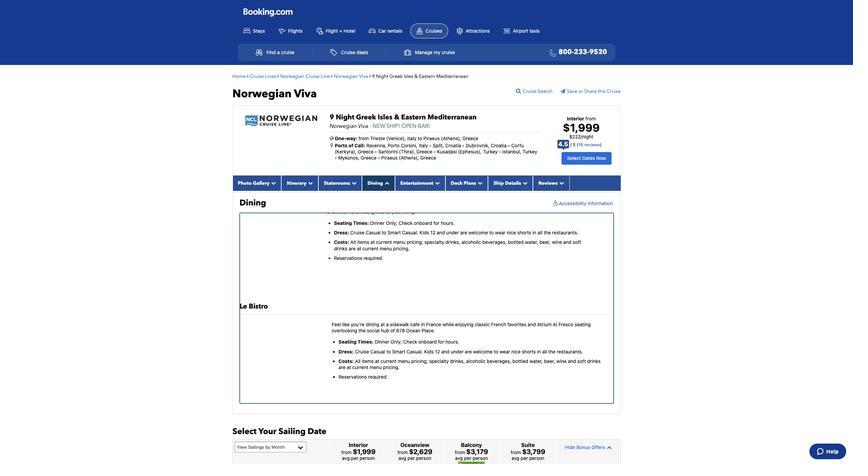 Task type: describe. For each thing, give the bounding box(es) containing it.
lines
[[265, 73, 276, 80]]

globe image
[[330, 136, 334, 141]]

per for $3,179
[[464, 456, 472, 462]]

beer, for and
[[544, 359, 555, 364]]

casual. for cafe
[[407, 349, 423, 355]]

cruise deals link
[[323, 46, 376, 59]]

1 vertical spatial italy
[[419, 143, 428, 148]]

flight + hotel
[[326, 28, 355, 34]]

and inside treat yourself to a special evening at cagney's signature steakhouse featuring premium cuts of certified angus beef and other favorites, grilled to your liking.
[[327, 209, 336, 215]]

dress: cruise casual to smart casual. kids 12 and under are welcome to wear nice shorts in all the restaurants. for france
[[339, 349, 583, 355]]

to down french
[[494, 349, 499, 355]]

reservations for overlooking
[[339, 374, 367, 380]]

chevron up image for dining
[[383, 181, 390, 186]]

french
[[491, 322, 506, 328]]

to down featuring
[[490, 230, 494, 236]]

sailing
[[279, 426, 306, 438]]

person for $3,799
[[529, 456, 545, 462]]

to down hub
[[387, 349, 391, 355]]

dinner for your
[[370, 220, 385, 226]]

& for 9 night greek isles & eastern mediterranean
[[415, 73, 418, 80]]

wine for atrium
[[557, 359, 567, 364]]

steakhouse
[[453, 203, 478, 209]]

5
[[573, 142, 576, 148]]

flight
[[326, 28, 338, 34]]

taxis
[[530, 28, 540, 34]]

way:
[[347, 135, 358, 141]]

flights link
[[273, 24, 308, 38]]

norwegian viva link
[[334, 73, 369, 80]]

check for sidewalk
[[403, 339, 417, 345]]

12 for signature
[[431, 230, 436, 236]]

$222
[[570, 134, 581, 140]]

greece down 'corfu (kerkyra), greece'
[[421, 155, 436, 161]]

onboard for signature
[[414, 220, 432, 226]]

1 vertical spatial viva
[[294, 86, 317, 101]]

times: for overlooking
[[358, 339, 374, 345]]

kusadasi
[[437, 149, 457, 155]]

dates
[[583, 155, 595, 161]]

for for france
[[438, 339, 444, 345]]

& for 9 night greek isles & eastern mediterranean norwegian viva - new ship! open bar!
[[394, 113, 400, 122]]

reviews
[[539, 180, 558, 187]]

$2,629
[[409, 448, 433, 456]]

home
[[233, 73, 246, 80]]

suite
[[521, 443, 535, 449]]

airport taxis
[[513, 28, 540, 34]]

$1,999 for interior from $1,999 avg per person
[[353, 448, 376, 456]]

hub
[[381, 328, 389, 334]]

(ephesus),
[[458, 149, 482, 155]]

reservations required. for grilled
[[334, 255, 383, 261]]

cruise down favorites,
[[351, 230, 365, 236]]

other
[[337, 209, 348, 215]]

required. for to
[[364, 255, 383, 261]]

bottled for french
[[513, 359, 528, 364]]

smart for hub
[[392, 349, 406, 355]]

suite from $3,799 avg per person
[[511, 443, 546, 462]]

678
[[396, 328, 405, 334]]

reservations for grilled
[[334, 255, 362, 261]]

person for $3,179
[[473, 456, 488, 462]]

dress: cruise casual to smart casual. kids 12 and under are welcome to wear nice shorts in all the restaurants. for steakhouse
[[334, 230, 579, 236]]

9520
[[590, 47, 607, 57]]

chevron down image for entertainment
[[434, 181, 440, 186]]

• up istanbul, in the right top of the page
[[508, 143, 510, 148]]

ship details button
[[488, 176, 533, 191]]

chevron down image for itinerary
[[307, 181, 313, 186]]

call:
[[355, 143, 365, 148]]

1 horizontal spatial piraeus
[[424, 135, 440, 141]]

cruise search
[[523, 88, 553, 95]]

norwegian down cruise lines
[[233, 86, 292, 101]]

mykonos,
[[338, 155, 360, 161]]

liking.
[[403, 209, 416, 215]]

chevron down image for reviews
[[558, 181, 565, 186]]

isles for 9 night greek isles & eastern mediterranean
[[404, 73, 413, 80]]

0 horizontal spatial of
[[349, 143, 354, 148]]

+
[[339, 28, 342, 34]]

manage my cruise button
[[397, 46, 463, 59]]

treat
[[327, 203, 339, 209]]

avg for $2,629
[[399, 456, 407, 462]]

to down bar!
[[418, 135, 422, 141]]

under for steakhouse
[[446, 230, 459, 236]]

deck plans button
[[446, 176, 488, 191]]

cruise left lines
[[250, 73, 264, 80]]

water, for certified
[[525, 240, 538, 245]]

the for feel like you're dining at a sidewalk cafe in france while enjoying classic french favorites and atrium al fresco seating overlooking the social hub of 678 ocean place.
[[549, 349, 556, 355]]

open
[[402, 122, 417, 130]]

in inside feel like you're dining at a sidewalk cafe in france while enjoying classic french favorites and atrium al fresco seating overlooking the social hub of 678 ocean place.
[[421, 322, 425, 328]]

• down santorini in the top left of the page
[[378, 155, 380, 161]]

233-
[[574, 47, 590, 57]]

chevron up image for hide bonus offers
[[606, 446, 612, 450]]

a inside treat yourself to a special evening at cagney's signature steakhouse featuring premium cuts of certified angus beef and other favorites, grilled to your liking.
[[364, 203, 367, 209]]

a inside navigation
[[277, 49, 280, 55]]

drinks for feel like you're dining at a sidewalk cafe in france while enjoying classic french favorites and atrium al fresco seating overlooking the social hub of 678 ocean place.
[[587, 359, 601, 364]]

restaurants. for treat yourself to a special evening at cagney's signature steakhouse featuring premium cuts of certified angus beef and other favorites, grilled to your liking.
[[552, 230, 579, 236]]

angle right image
[[331, 74, 333, 79]]

for for steakhouse
[[434, 220, 440, 226]]

pricing. for hub
[[383, 365, 400, 371]]

recommended image
[[459, 462, 485, 465]]

at inside feel like you're dining at a sidewalk cafe in france while enjoying classic french favorites and atrium al fresco seating overlooking the social hub of 678 ocean place.
[[381, 322, 385, 328]]

gallery
[[253, 180, 270, 187]]

view sailings by month
[[237, 445, 285, 450]]

(athens), inside santorini (thira), greece • kusadasi (ephesus), turkey • istanbul, turkey • mykonos, greece • piraeus (athens), greece
[[399, 155, 419, 161]]

stays
[[253, 28, 265, 34]]

restaurants. for feel like you're dining at a sidewalk cafe in france while enjoying classic french favorites and atrium al fresco seating overlooking the social hub of 678 ocean place.
[[557, 349, 583, 355]]

casual for to
[[366, 230, 381, 236]]

norwegian viva main content
[[229, 68, 624, 465]]

1 vertical spatial dining
[[240, 198, 266, 209]]

yourself
[[340, 203, 357, 209]]

norwegian cruise line
[[280, 73, 330, 80]]

premium
[[500, 203, 520, 209]]

/ inside interior from $1,999 $222 / night
[[581, 134, 582, 140]]

ship
[[494, 180, 504, 187]]

bar!
[[418, 122, 430, 130]]

feel like you're dining at a sidewalk cafe in france while enjoying classic french favorites and atrium al fresco seating overlooking the social hub of 678 ocean place.
[[332, 322, 591, 334]]

drinks for treat yourself to a special evening at cagney's signature steakhouse featuring premium cuts of certified angus beef and other favorites, grilled to your liking.
[[334, 246, 348, 252]]

deals
[[357, 49, 368, 55]]

shorts for certified
[[518, 230, 531, 236]]

one-
[[335, 135, 347, 141]]

soft for treat yourself to a special evening at cagney's signature steakhouse featuring premium cuts of certified angus beef and other favorites, grilled to your liking.
[[573, 240, 582, 245]]

to up favorites,
[[359, 203, 363, 209]]

staterooms button
[[319, 176, 362, 191]]

per for $3,799
[[521, 456, 528, 462]]

paper plane image
[[561, 89, 567, 94]]

overlooking
[[332, 328, 357, 334]]

travel menu navigation
[[238, 43, 616, 61]]

angle right image for cruise lines
[[278, 74, 279, 79]]

eastern for 9 night greek isles & eastern mediterranean norwegian viva - new ship! open bar!
[[401, 113, 426, 122]]

treat yourself to a special evening at cagney's signature steakhouse featuring premium cuts of certified angus beef and other favorites, grilled to your liking.
[[327, 203, 583, 215]]

the for treat yourself to a special evening at cagney's signature steakhouse featuring premium cuts of certified angus beef and other favorites, grilled to your liking.
[[544, 230, 551, 236]]

piraeus inside santorini (thira), greece • kusadasi (ephesus), turkey • istanbul, turkey • mykonos, greece • piraeus (athens), greece
[[381, 155, 398, 161]]

4.5 / 5 ( 16 reviews )
[[559, 141, 602, 148]]

angle right image for home
[[247, 74, 249, 79]]

chevron down image for deck plans
[[476, 181, 483, 186]]

in for premium
[[533, 230, 537, 236]]

ravenna,
[[367, 143, 387, 148]]

flights
[[288, 28, 303, 34]]

9 night greek isles & eastern mediterranean norwegian viva - new ship! open bar!
[[330, 113, 477, 130]]

night for 9 night greek isles & eastern mediterranean
[[376, 73, 388, 80]]

dress: for feel like you're dining at a sidewalk cafe in france while enjoying classic french favorites and atrium al fresco seating overlooking the social hub of 678 ocean place.
[[339, 349, 354, 355]]

hours. for france
[[446, 339, 459, 345]]

drinks, for steakhouse
[[446, 240, 460, 245]]

pricing. for liking.
[[393, 246, 410, 252]]

seating
[[575, 322, 591, 328]]

ocean
[[406, 328, 421, 334]]

casual. for cagney's
[[402, 230, 419, 236]]

chevron down image for staterooms
[[350, 181, 357, 186]]

line
[[321, 73, 330, 80]]

one-way: from trieste (venice), italy to piraeus (athens), greece
[[335, 135, 479, 141]]

from for interior from $1,999 $222 / night
[[586, 116, 596, 121]]

reviews button
[[533, 176, 570, 191]]

specialty for in
[[429, 359, 449, 364]]

certified
[[537, 203, 556, 209]]

balcony
[[461, 443, 482, 449]]

hours. for steakhouse
[[441, 220, 455, 226]]

search image
[[516, 88, 523, 94]]

find
[[267, 49, 276, 55]]

beverages, for enjoying
[[487, 359, 511, 364]]

hotel
[[344, 28, 355, 34]]

beer, for angus
[[540, 240, 551, 245]]

all for grilled
[[351, 240, 356, 245]]

accessibility information link
[[552, 200, 613, 207]]

featuring
[[479, 203, 499, 209]]

casual for the
[[371, 349, 385, 355]]

norwegian right lines
[[280, 73, 304, 80]]

accessibility information
[[559, 201, 613, 206]]

to down evening
[[386, 209, 391, 215]]

cagney's
[[409, 203, 430, 209]]

costs: for feel like you're dining at a sidewalk cafe in france while enjoying classic french favorites and atrium al fresco seating overlooking the social hub of 678 ocean place.
[[339, 359, 354, 364]]

dining inside dropdown button
[[368, 180, 383, 187]]

enjoying
[[455, 322, 474, 328]]

items for grilled
[[357, 240, 369, 245]]

of inside treat yourself to a special evening at cagney's signature steakhouse featuring premium cuts of certified angus beef and other favorites, grilled to your liking.
[[532, 203, 536, 209]]

$1,999 for interior from $1,999 $222 / night
[[563, 121, 600, 134]]

all items at current menu pricing; specialty drinks, alcoholic beverages, bottled water, beer, wine and soft drinks are at current menu pricing. for while
[[339, 359, 601, 371]]

of inside feel like you're dining at a sidewalk cafe in france while enjoying classic french favorites and atrium al fresco seating overlooking the social hub of 678 ocean place.
[[391, 328, 395, 334]]

cruise right this
[[607, 88, 621, 95]]

car
[[379, 28, 386, 34]]

norwegian inside 9 night greek isles & eastern mediterranean norwegian viva - new ship! open bar!
[[330, 122, 357, 130]]

seating times: dinner only; check onboard for hours. for liking.
[[334, 220, 455, 226]]

alcoholic for featuring
[[462, 240, 481, 245]]

items for overlooking
[[362, 359, 374, 364]]

dubrovnik,
[[466, 143, 490, 148]]

welcome for enjoying
[[473, 349, 493, 355]]

avg for $1,999
[[342, 456, 350, 462]]

nice for french
[[512, 349, 521, 355]]

classic
[[475, 322, 490, 328]]

santorini
[[379, 149, 398, 155]]

0 horizontal spatial italy
[[407, 135, 417, 141]]

• left "split,"
[[430, 143, 432, 148]]

flight + hotel link
[[311, 24, 361, 38]]

now
[[597, 155, 606, 161]]

map marker image
[[330, 143, 333, 148]]

interior from $1,999 avg per person
[[341, 443, 376, 462]]

split,
[[433, 143, 444, 148]]

• down (kerkyra),
[[335, 155, 337, 161]]

cruise left the line
[[306, 73, 320, 80]]

soft for feel like you're dining at a sidewalk cafe in france while enjoying classic french favorites and atrium al fresco seating overlooking the social hub of 678 ocean place.
[[578, 359, 586, 364]]

while
[[443, 322, 454, 328]]

corfu (kerkyra), greece
[[335, 143, 524, 155]]

16
[[579, 142, 584, 148]]

avg for $3,179
[[455, 456, 463, 462]]

greek for 9 night greek isles & eastern mediterranean norwegian viva - new ship! open bar!
[[356, 113, 376, 122]]

norwegian cruise line image
[[245, 115, 318, 127]]



Task type: vqa. For each thing, say whether or not it's contained in the screenshot.
Perfect within Ports of Call: Perfect Day At Coco Cay, Bahamas • Charlotte Amalie, St. Thomas, U.S.V.I. • Philipsburg, St. Maarten
no



Task type: locate. For each thing, give the bounding box(es) containing it.
1 vertical spatial hours.
[[446, 339, 459, 345]]

onboard for in
[[419, 339, 437, 345]]

1 vertical spatial check
[[403, 339, 417, 345]]

from down interior at the left
[[341, 450, 352, 456]]

per for $1,999
[[351, 456, 359, 462]]

1 vertical spatial reservations required.
[[339, 374, 388, 380]]

greek
[[390, 73, 403, 80], [356, 113, 376, 122]]

angle right image for norwegian viva
[[369, 74, 371, 79]]

greece down call:
[[358, 149, 374, 155]]

0 horizontal spatial chevron up image
[[383, 181, 390, 186]]

for down while at the right bottom of page
[[438, 339, 444, 345]]

1 horizontal spatial chevron up image
[[606, 446, 612, 450]]

1 horizontal spatial cruise
[[442, 49, 455, 55]]

1 vertical spatial chevron up image
[[606, 446, 612, 450]]

12 down place.
[[435, 349, 440, 355]]

stays link
[[238, 24, 271, 38]]

photo
[[238, 180, 252, 187]]

0 vertical spatial seating times: dinner only; check onboard for hours.
[[334, 220, 455, 226]]

per inside suite from $3,799 avg per person
[[521, 456, 528, 462]]

$1,999 inside interior from $1,999 avg per person
[[353, 448, 376, 456]]

seating times: dinner only; check onboard for hours. for hub
[[339, 339, 459, 345]]

the down al
[[549, 349, 556, 355]]

and
[[327, 209, 336, 215], [437, 230, 445, 236], [564, 240, 572, 245], [528, 322, 536, 328], [441, 349, 450, 355], [568, 359, 576, 364]]

0 vertical spatial onboard
[[414, 220, 432, 226]]

avg
[[342, 456, 350, 462], [399, 456, 407, 462], [455, 456, 463, 462], [512, 456, 520, 462]]

plans
[[464, 180, 476, 187]]

1 horizontal spatial drinks
[[587, 359, 601, 364]]

eastern inside 9 night greek isles & eastern mediterranean norwegian viva - new ship! open bar!
[[401, 113, 426, 122]]

required.
[[364, 255, 383, 261], [368, 374, 388, 380]]

turkey down corfu
[[523, 149, 537, 155]]

0 vertical spatial chevron up image
[[383, 181, 390, 186]]

• left istanbul, in the right top of the page
[[499, 149, 501, 155]]

save or share this cruise
[[567, 88, 621, 95]]

avg inside interior from $1,999 avg per person
[[342, 456, 350, 462]]

for
[[434, 220, 440, 226], [438, 339, 444, 345]]

0 horizontal spatial greek
[[356, 113, 376, 122]]

1 horizontal spatial isles
[[404, 73, 413, 80]]

2 per from the left
[[408, 456, 415, 462]]

chevron down image inside photo gallery dropdown button
[[270, 181, 276, 186]]

isles for 9 night greek isles & eastern mediterranean norwegian viva - new ship! open bar!
[[378, 113, 393, 122]]

0 vertical spatial nice
[[507, 230, 516, 236]]

under for france
[[451, 349, 464, 355]]

9 up 'globe' icon
[[330, 113, 334, 122]]

sailings
[[248, 445, 264, 450]]

1 vertical spatial onboard
[[419, 339, 437, 345]]

0 horizontal spatial angle right image
[[247, 74, 249, 79]]

1 vertical spatial night
[[336, 113, 355, 122]]

from inside interior from $1,999 $222 / night
[[586, 116, 596, 121]]

3 angle right image from the left
[[369, 74, 371, 79]]

0 vertical spatial water,
[[525, 240, 538, 245]]

from for interior from $1,999 avg per person
[[341, 450, 352, 456]]

0 horizontal spatial select
[[233, 426, 257, 438]]

from for oceanview from $2,629 avg per person
[[398, 450, 408, 456]]

reservations required. for overlooking
[[339, 374, 388, 380]]

details
[[505, 180, 521, 187]]

& down "manage" at the top of page
[[415, 73, 418, 80]]

angle right image down cruise deals link
[[369, 74, 371, 79]]

chevron down image inside reviews dropdown button
[[558, 181, 565, 186]]

• down the ravenna, porto corsini, italy • split, croatia • dubrovnik, croatia •
[[434, 149, 436, 155]]

only; for liking.
[[386, 220, 398, 226]]

chevron down image up cuts
[[521, 181, 528, 186]]

entertainment
[[401, 180, 434, 187]]

0 vertical spatial drinks
[[334, 246, 348, 252]]

3 per from the left
[[464, 456, 472, 462]]

isles inside 9 night greek isles & eastern mediterranean norwegian viva - new ship! open bar!
[[378, 113, 393, 122]]

0 horizontal spatial chevron down image
[[270, 181, 276, 186]]

0 horizontal spatial in
[[421, 322, 425, 328]]

0 vertical spatial under
[[446, 230, 459, 236]]

casual. down ocean
[[407, 349, 423, 355]]

(athens), up 'kusadasi'
[[441, 135, 461, 141]]

2 croatia from the left
[[491, 143, 507, 148]]

1 horizontal spatial &
[[415, 73, 418, 80]]

pricing; for cafe
[[412, 359, 428, 364]]

1 vertical spatial required.
[[368, 374, 388, 380]]

1 vertical spatial smart
[[392, 349, 406, 355]]

per
[[351, 456, 359, 462], [408, 456, 415, 462], [464, 456, 472, 462], [521, 456, 528, 462]]

from inside oceanview from $2,629 avg per person
[[398, 450, 408, 456]]

per up recommended image
[[464, 456, 472, 462]]

2 horizontal spatial angle right image
[[369, 74, 371, 79]]

1 angle right image from the left
[[247, 74, 249, 79]]

0 vertical spatial kids
[[420, 230, 429, 236]]

all for overlooking
[[355, 359, 361, 364]]

1 vertical spatial seating times: dinner only; check onboard for hours.
[[339, 339, 459, 345]]

piraeus down santorini in the top left of the page
[[381, 155, 398, 161]]

person for $2,629
[[416, 456, 432, 462]]

times:
[[353, 220, 369, 226], [358, 339, 374, 345]]

avg inside suite from $3,799 avg per person
[[512, 456, 520, 462]]

water, for favorites
[[530, 359, 543, 364]]

welcome for premium
[[469, 230, 488, 236]]

cruise down "social"
[[355, 349, 369, 355]]

select          dates now link
[[562, 152, 612, 165]]

check down liking.
[[399, 220, 413, 226]]

hide bonus offers
[[565, 445, 606, 451]]

kids for signature
[[420, 230, 429, 236]]

place.
[[422, 328, 435, 334]]

0 vertical spatial required.
[[364, 255, 383, 261]]

1 vertical spatial drinks,
[[450, 359, 465, 364]]

0 vertical spatial pricing;
[[407, 240, 423, 245]]

le
[[240, 302, 247, 311]]

interior from $1,999 $222 / night
[[563, 116, 600, 140]]

1 horizontal spatial 9
[[372, 73, 375, 80]]

1 vertical spatial dinner
[[375, 339, 389, 345]]

chevron down image for ship details
[[521, 181, 528, 186]]

4 per from the left
[[521, 456, 528, 462]]

0 vertical spatial viva
[[359, 73, 368, 80]]

1 vertical spatial eastern
[[401, 113, 426, 122]]

0 vertical spatial eastern
[[419, 73, 435, 80]]

1 per from the left
[[351, 456, 359, 462]]

0 vertical spatial costs:
[[334, 240, 349, 245]]

alcoholic for while
[[466, 359, 486, 364]]

the inside feel like you're dining at a sidewalk cafe in france while enjoying classic french favorites and atrium al fresco seating overlooking the social hub of 678 ocean place.
[[359, 328, 366, 334]]

1 vertical spatial alcoholic
[[466, 359, 486, 364]]

norwegian viva
[[334, 73, 368, 80], [233, 86, 317, 101]]

from
[[586, 116, 596, 121], [359, 135, 369, 141], [341, 450, 352, 456], [398, 450, 408, 456], [455, 450, 465, 456], [511, 450, 521, 456]]

ship details
[[494, 180, 521, 187]]

2 vertical spatial a
[[386, 322, 389, 328]]

kids down place.
[[424, 349, 434, 355]]

nice for of
[[507, 230, 516, 236]]

only; down your
[[386, 220, 398, 226]]

wear
[[495, 230, 506, 236], [500, 349, 510, 355]]

/ up "4.5 / 5 ( 16 reviews )"
[[581, 134, 582, 140]]

from for suite from $3,799 avg per person
[[511, 450, 521, 456]]

attractions
[[466, 28, 490, 34]]

dining down "photo gallery"
[[240, 198, 266, 209]]

airport
[[513, 28, 528, 34]]

1 chevron down image from the left
[[270, 181, 276, 186]]

staterooms
[[324, 180, 350, 187]]

kids for in
[[424, 349, 434, 355]]

1 vertical spatial shorts
[[522, 349, 536, 355]]

2 avg from the left
[[399, 456, 407, 462]]

1 vertical spatial costs:
[[339, 359, 354, 364]]

seating times: dinner only; check onboard for hours. down your
[[334, 220, 455, 226]]

1 vertical spatial pricing.
[[383, 365, 400, 371]]

wine
[[552, 240, 562, 245], [557, 359, 567, 364]]

9 for 9 night greek isles & eastern mediterranean
[[372, 73, 375, 80]]

manage
[[415, 49, 433, 55]]

1 vertical spatial restaurants.
[[557, 349, 583, 355]]

2 vertical spatial of
[[391, 328, 395, 334]]

all for favorites
[[542, 349, 547, 355]]

0 horizontal spatial drinks
[[334, 246, 348, 252]]

3 person from the left
[[473, 456, 488, 462]]

restaurants. down fresco
[[557, 349, 583, 355]]

1 horizontal spatial (athens),
[[441, 135, 461, 141]]

chevron down image inside staterooms dropdown button
[[350, 181, 357, 186]]

800-233-9520 link
[[547, 47, 607, 57]]

viva down norwegian cruise line
[[294, 86, 317, 101]]

select your sailing date
[[233, 426, 327, 438]]

chevron down image
[[350, 181, 357, 186], [434, 181, 440, 186], [521, 181, 528, 186], [558, 181, 565, 186]]

home link
[[233, 73, 246, 80]]

0 vertical spatial soft
[[573, 240, 582, 245]]

chevron up image inside hide bonus offers link
[[606, 446, 612, 450]]

specialty for signature
[[425, 240, 444, 245]]

0 vertical spatial norwegian viva
[[334, 73, 368, 80]]

4 chevron down image from the left
[[558, 181, 565, 186]]

dress:
[[334, 230, 349, 236], [339, 349, 354, 355]]

12 for in
[[435, 349, 440, 355]]

seating down other
[[334, 220, 352, 226]]

al
[[553, 322, 558, 328]]

all for certified
[[538, 230, 543, 236]]

check down ocean
[[403, 339, 417, 345]]

chevron down image
[[270, 181, 276, 186], [307, 181, 313, 186], [476, 181, 483, 186]]

1 vertical spatial norwegian viva
[[233, 86, 317, 101]]

sidewalk
[[390, 322, 409, 328]]

greece down the ravenna, porto corsini, italy • split, croatia • dubrovnik, croatia •
[[417, 149, 433, 155]]

• down ravenna,
[[375, 149, 377, 155]]

turkey down the "dubrovnik,"
[[483, 149, 498, 155]]

wear for cuts
[[495, 230, 506, 236]]

1 horizontal spatial chevron down image
[[307, 181, 313, 186]]

drinks, down feel like you're dining at a sidewalk cafe in france while enjoying classic french favorites and atrium al fresco seating overlooking the social hub of 678 ocean place. in the bottom of the page
[[450, 359, 465, 364]]

avg inside oceanview from $2,629 avg per person
[[399, 456, 407, 462]]

per down oceanview
[[408, 456, 415, 462]]

$3,799
[[522, 448, 546, 456]]

3 chevron down image from the left
[[521, 181, 528, 186]]

viva inside 9 night greek isles & eastern mediterranean norwegian viva - new ship! open bar!
[[358, 122, 368, 130]]

eastern up open
[[401, 113, 426, 122]]

bottled for of
[[508, 240, 524, 245]]

drinks, down treat yourself to a special evening at cagney's signature steakhouse featuring premium cuts of certified angus beef and other favorites, grilled to your liking.
[[446, 240, 460, 245]]

at inside treat yourself to a special evening at cagney's signature steakhouse featuring premium cuts of certified angus beef and other favorites, grilled to your liking.
[[404, 203, 408, 209]]

1 vertical spatial all items at current menu pricing; specialty drinks, alcoholic beverages, bottled water, beer, wine and soft drinks are at current menu pricing.
[[339, 359, 601, 371]]

santorini (thira), greece • kusadasi (ephesus), turkey • istanbul, turkey • mykonos, greece • piraeus (athens), greece
[[335, 149, 537, 161]]

cruise right my
[[442, 49, 455, 55]]

person inside balcony from $3,179 avg per person
[[473, 456, 488, 462]]

a
[[277, 49, 280, 55], [364, 203, 367, 209], [386, 322, 389, 328]]

1 horizontal spatial night
[[376, 73, 388, 80]]

(athens), down (thira),
[[399, 155, 419, 161]]

turkey
[[483, 149, 498, 155], [523, 149, 537, 155]]

0 vertical spatial all items at current menu pricing; specialty drinks, alcoholic beverages, bottled water, beer, wine and soft drinks are at current menu pricing.
[[334, 240, 582, 252]]

greece up the "dubrovnik,"
[[463, 135, 479, 141]]

select up view on the bottom of the page
[[233, 426, 257, 438]]

chevron down image inside itinerary dropdown button
[[307, 181, 313, 186]]

from right interior
[[586, 116, 596, 121]]

1 horizontal spatial angle right image
[[278, 74, 279, 79]]

from down oceanview
[[398, 450, 408, 456]]

1 croatia from the left
[[445, 143, 461, 148]]

seating for like
[[339, 339, 357, 345]]

9 inside 9 night greek isles & eastern mediterranean norwegian viva - new ship! open bar!
[[330, 113, 334, 122]]

0 vertical spatial only;
[[386, 220, 398, 226]]

all
[[351, 240, 356, 245], [355, 359, 361, 364]]

croatia up istanbul, in the right top of the page
[[491, 143, 507, 148]]

16 reviews link
[[579, 142, 600, 148]]

greek for 9 night greek isles & eastern mediterranean
[[390, 73, 403, 80]]

a inside feel like you're dining at a sidewalk cafe in france while enjoying classic french favorites and atrium al fresco seating overlooking the social hub of 678 ocean place.
[[386, 322, 389, 328]]

chevron up image
[[383, 181, 390, 186], [606, 446, 612, 450]]

9 for 9 night greek isles & eastern mediterranean norwegian viva - new ship! open bar!
[[330, 113, 334, 122]]

select for select your sailing date
[[233, 426, 257, 438]]

hide bonus offers link
[[558, 442, 619, 454]]

dress: down other
[[334, 230, 349, 236]]

a right find
[[277, 49, 280, 55]]

angle right image right lines
[[278, 74, 279, 79]]

per inside balcony from $3,179 avg per person
[[464, 456, 472, 462]]

person for $1,999
[[360, 456, 375, 462]]

chevron up image right bonus
[[606, 446, 612, 450]]

1 cruise from the left
[[281, 49, 295, 55]]

mediterranean for 9 night greek isles & eastern mediterranean
[[437, 73, 469, 80]]

0 horizontal spatial a
[[277, 49, 280, 55]]

0 vertical spatial (athens),
[[441, 135, 461, 141]]

you're
[[351, 322, 365, 328]]

booking.com home image
[[243, 8, 293, 17]]

select
[[567, 155, 581, 161], [233, 426, 257, 438]]

search
[[538, 88, 553, 95]]

1 avg from the left
[[342, 456, 350, 462]]

per inside oceanview from $2,629 avg per person
[[408, 456, 415, 462]]

avg down oceanview
[[399, 456, 407, 462]]

all items at current menu pricing; specialty drinks, alcoholic beverages, bottled water, beer, wine and soft drinks are at current menu pricing. for featuring
[[334, 240, 582, 252]]

costs: for treat yourself to a special evening at cagney's signature steakhouse featuring premium cuts of certified angus beef and other favorites, grilled to your liking.
[[334, 240, 349, 245]]

from up call:
[[359, 135, 369, 141]]

person inside suite from $3,799 avg per person
[[529, 456, 545, 462]]

1 vertical spatial drinks
[[587, 359, 601, 364]]

in
[[533, 230, 537, 236], [421, 322, 425, 328], [537, 349, 541, 355]]

wear down premium
[[495, 230, 506, 236]]

only; for hub
[[391, 339, 402, 345]]

1 chevron down image from the left
[[350, 181, 357, 186]]

for down signature
[[434, 220, 440, 226]]

•
[[430, 143, 432, 148], [463, 143, 465, 148], [508, 143, 510, 148], [375, 149, 377, 155], [434, 149, 436, 155], [499, 149, 501, 155], [335, 155, 337, 161], [378, 155, 380, 161]]

800-233-9520
[[559, 47, 607, 57]]

casual. down liking.
[[402, 230, 419, 236]]

from for balcony from $3,179 avg per person
[[455, 450, 465, 456]]

2 chevron down image from the left
[[434, 181, 440, 186]]

4 avg from the left
[[512, 456, 520, 462]]

from inside interior from $1,999 avg per person
[[341, 450, 352, 456]]

per for $2,629
[[408, 456, 415, 462]]

night up one- on the top left
[[336, 113, 355, 122]]

avg up recommended image
[[455, 456, 463, 462]]

1 vertical spatial /
[[571, 142, 572, 148]]

night for 9 night greek isles & eastern mediterranean norwegian viva - new ship! open bar!
[[336, 113, 355, 122]]

4 person from the left
[[529, 456, 545, 462]]

chevron down image for photo gallery
[[270, 181, 276, 186]]

cruise
[[281, 49, 295, 55], [442, 49, 455, 55]]

2 cruise from the left
[[442, 49, 455, 55]]

1 vertical spatial all
[[542, 349, 547, 355]]

items down "social"
[[362, 359, 374, 364]]

0 vertical spatial for
[[434, 220, 440, 226]]

car rentals link
[[364, 24, 408, 38]]

pricing; for cagney's
[[407, 240, 423, 245]]

& inside 9 night greek isles & eastern mediterranean norwegian viva - new ship! open bar!
[[394, 113, 400, 122]]

hours. down feel like you're dining at a sidewalk cafe in france while enjoying classic french favorites and atrium al fresco seating overlooking the social hub of 678 ocean place. in the bottom of the page
[[446, 339, 459, 345]]

1 horizontal spatial croatia
[[491, 143, 507, 148]]

0 vertical spatial of
[[349, 143, 354, 148]]

ports of call:
[[335, 143, 365, 148]]

norwegian right angle right icon
[[334, 73, 358, 80]]

2 horizontal spatial chevron down image
[[476, 181, 483, 186]]

0 vertical spatial times:
[[353, 220, 369, 226]]

0 vertical spatial select
[[567, 155, 581, 161]]

0 vertical spatial isles
[[404, 73, 413, 80]]

chevron down image inside ship details dropdown button
[[521, 181, 528, 186]]

0 vertical spatial items
[[357, 240, 369, 245]]

times: down favorites,
[[353, 220, 369, 226]]

costs: down overlooking
[[339, 359, 354, 364]]

• up (ephesus),
[[463, 143, 465, 148]]

1 vertical spatial for
[[438, 339, 444, 345]]

check for at
[[399, 220, 413, 226]]

per inside interior from $1,999 avg per person
[[351, 456, 359, 462]]

mediterranean inside 9 night greek isles & eastern mediterranean norwegian viva - new ship! open bar!
[[428, 113, 477, 122]]

viva down deals
[[359, 73, 368, 80]]

person inside oceanview from $2,629 avg per person
[[416, 456, 432, 462]]

items down favorites,
[[357, 240, 369, 245]]

of down way:
[[349, 143, 354, 148]]

all down certified
[[538, 230, 543, 236]]

1 vertical spatial a
[[364, 203, 367, 209]]

smart down your
[[388, 230, 401, 236]]

dinner down grilled
[[370, 220, 385, 226]]

ports
[[335, 143, 348, 148]]

cruise inside travel menu navigation
[[341, 49, 355, 55]]

0 vertical spatial 12
[[431, 230, 436, 236]]

ship!
[[387, 122, 400, 130]]

dress: for treat yourself to a special evening at cagney's signature steakhouse featuring premium cuts of certified angus beef and other favorites, grilled to your liking.
[[334, 230, 349, 236]]

1 person from the left
[[360, 456, 375, 462]]

shorts for favorites
[[522, 349, 536, 355]]

drinks, for france
[[450, 359, 465, 364]]

cruise left deals
[[341, 49, 355, 55]]

night inside 9 night greek isles & eastern mediterranean norwegian viva - new ship! open bar!
[[336, 113, 355, 122]]

cruise lines link
[[250, 73, 276, 80]]

avg inside balcony from $3,179 avg per person
[[455, 456, 463, 462]]

greek inside 9 night greek isles & eastern mediterranean norwegian viva - new ship! open bar!
[[356, 113, 376, 122]]

dress: cruise casual to smart casual. kids 12 and under are welcome to wear nice shorts in all the restaurants. down feel like you're dining at a sidewalk cafe in france while enjoying classic french favorites and atrium al fresco seating overlooking the social hub of 678 ocean place. in the bottom of the page
[[339, 349, 583, 355]]

cruises
[[426, 28, 442, 34]]

2 vertical spatial the
[[549, 349, 556, 355]]

rentals
[[388, 28, 402, 34]]

wear for classic
[[500, 349, 510, 355]]

1 turkey from the left
[[483, 149, 498, 155]]

0 vertical spatial night
[[376, 73, 388, 80]]

croatia up 'kusadasi'
[[445, 143, 461, 148]]

from inside balcony from $3,179 avg per person
[[455, 450, 465, 456]]

eastern down manage my cruise "dropdown button"
[[419, 73, 435, 80]]

1 vertical spatial welcome
[[473, 349, 493, 355]]

balcony from $3,179 avg per person
[[455, 443, 488, 462]]

from inside suite from $3,799 avg per person
[[511, 450, 521, 456]]

onboard
[[414, 220, 432, 226], [419, 339, 437, 345]]

isles
[[404, 73, 413, 80], [378, 113, 393, 122]]

cruise search link
[[516, 88, 560, 95]]

viva left the -
[[358, 122, 368, 130]]

save
[[567, 88, 578, 95]]

beverages, for premium
[[483, 240, 507, 245]]

2 vertical spatial viva
[[358, 122, 368, 130]]

1 vertical spatial water,
[[530, 359, 543, 364]]

select for select          dates now
[[567, 155, 581, 161]]

1 vertical spatial kids
[[424, 349, 434, 355]]

times: for grilled
[[353, 220, 369, 226]]

pricing; down liking.
[[407, 240, 423, 245]]

are
[[460, 230, 467, 236], [349, 246, 356, 252], [465, 349, 472, 355], [339, 365, 346, 371]]

all items at current menu pricing; specialty drinks, alcoholic beverages, bottled water, beer, wine and soft drinks are at current menu pricing.
[[334, 240, 582, 252], [339, 359, 601, 371]]

/ left the 5
[[571, 142, 572, 148]]

angle right image
[[247, 74, 249, 79], [278, 74, 279, 79], [369, 74, 371, 79]]

the down certified
[[544, 230, 551, 236]]

chevron down image inside deck plans dropdown button
[[476, 181, 483, 186]]

1 vertical spatial casual.
[[407, 349, 423, 355]]

find a cruise
[[267, 49, 295, 55]]

1 vertical spatial items
[[362, 359, 374, 364]]

angle right image right the home link
[[247, 74, 249, 79]]

1 vertical spatial 12
[[435, 349, 440, 355]]

2 turkey from the left
[[523, 149, 537, 155]]

cruise for manage my cruise
[[442, 49, 455, 55]]

dinner down hub
[[375, 339, 389, 345]]

check
[[399, 220, 413, 226], [403, 339, 417, 345]]

3 avg from the left
[[455, 456, 463, 462]]

to down grilled
[[382, 230, 387, 236]]

chevron up image inside "dining" dropdown button
[[383, 181, 390, 186]]

welcome down classic
[[473, 349, 493, 355]]

/
[[581, 134, 582, 140], [571, 142, 572, 148]]

cruise inside "dropdown button"
[[442, 49, 455, 55]]

greece down ravenna,
[[361, 155, 377, 161]]

2 angle right image from the left
[[278, 74, 279, 79]]

cruise
[[341, 49, 355, 55], [250, 73, 264, 80], [306, 73, 320, 80], [523, 88, 537, 95], [607, 88, 621, 95], [351, 230, 365, 236], [355, 349, 369, 355]]

avg for $3,799
[[512, 456, 520, 462]]

itinerary
[[287, 180, 307, 187]]

(venice),
[[387, 135, 406, 141]]

smart for liking.
[[388, 230, 401, 236]]

2 chevron down image from the left
[[307, 181, 313, 186]]

person down oceanview
[[416, 456, 432, 462]]

this
[[598, 88, 606, 95]]

0 vertical spatial shorts
[[518, 230, 531, 236]]

person inside interior from $1,999 avg per person
[[360, 456, 375, 462]]

seating for yourself
[[334, 220, 352, 226]]

from down balcony
[[455, 450, 465, 456]]

1 horizontal spatial turkey
[[523, 149, 537, 155]]

attractions link
[[451, 24, 496, 38]]

1 horizontal spatial $1,999
[[563, 121, 600, 134]]

(kerkyra),
[[335, 149, 357, 155]]

1 vertical spatial soft
[[578, 359, 586, 364]]

chevron down image up yourself on the top left
[[350, 181, 357, 186]]

2 person from the left
[[416, 456, 432, 462]]

1 vertical spatial select
[[233, 426, 257, 438]]

shorts down "favorites"
[[522, 349, 536, 355]]

0 vertical spatial mediterranean
[[437, 73, 469, 80]]

1 horizontal spatial in
[[533, 230, 537, 236]]

chevron down image inside entertainment dropdown button
[[434, 181, 440, 186]]

wheelchair image
[[552, 200, 559, 207]]

dinner for social
[[375, 339, 389, 345]]

4.5
[[559, 141, 568, 148]]

0 vertical spatial dress:
[[334, 230, 349, 236]]

1 vertical spatial nice
[[512, 349, 521, 355]]

mediterranean down my
[[437, 73, 469, 80]]

italy right corsini,
[[419, 143, 428, 148]]

only; down 678
[[391, 339, 402, 345]]

cruises link
[[411, 23, 448, 38]]

0 horizontal spatial night
[[336, 113, 355, 122]]

by
[[265, 445, 270, 450]]

per down interior at the left
[[351, 456, 359, 462]]

0 horizontal spatial croatia
[[445, 143, 461, 148]]

12 down signature
[[431, 230, 436, 236]]

)
[[600, 142, 602, 148]]

/ inside "4.5 / 5 ( 16 reviews )"
[[571, 142, 572, 148]]

0 vertical spatial restaurants.
[[552, 230, 579, 236]]

under down treat yourself to a special evening at cagney's signature steakhouse featuring premium cuts of certified angus beef and other favorites, grilled to your liking.
[[446, 230, 459, 236]]

0 horizontal spatial norwegian viva
[[233, 86, 317, 101]]

0 vertical spatial drinks,
[[446, 240, 460, 245]]

all down atrium
[[542, 349, 547, 355]]

0 vertical spatial casual
[[366, 230, 381, 236]]

1 vertical spatial the
[[359, 328, 366, 334]]

dining
[[368, 180, 383, 187], [240, 198, 266, 209]]

greece inside 'corfu (kerkyra), greece'
[[358, 149, 374, 155]]

cruise left search
[[523, 88, 537, 95]]

cruise right find
[[281, 49, 295, 55]]

evening
[[385, 203, 402, 209]]

from left $3,799
[[511, 450, 521, 456]]

grilled
[[371, 209, 385, 215]]

chevron down image up wheelchair 'image'
[[558, 181, 565, 186]]

your
[[259, 426, 277, 438]]

bonus
[[577, 445, 591, 451]]

mediterranean for 9 night greek isles & eastern mediterranean norwegian viva - new ship! open bar!
[[428, 113, 477, 122]]

corfu
[[512, 143, 524, 148]]

eastern for 9 night greek isles & eastern mediterranean
[[419, 73, 435, 80]]

bistro
[[249, 302, 268, 311]]

3 chevron down image from the left
[[476, 181, 483, 186]]

drinks,
[[446, 240, 460, 245], [450, 359, 465, 364]]

and inside feel like you're dining at a sidewalk cafe in france while enjoying classic french favorites and atrium al fresco seating overlooking the social hub of 678 ocean place.
[[528, 322, 536, 328]]

0 vertical spatial hours.
[[441, 220, 455, 226]]

itinerary button
[[282, 176, 319, 191]]



